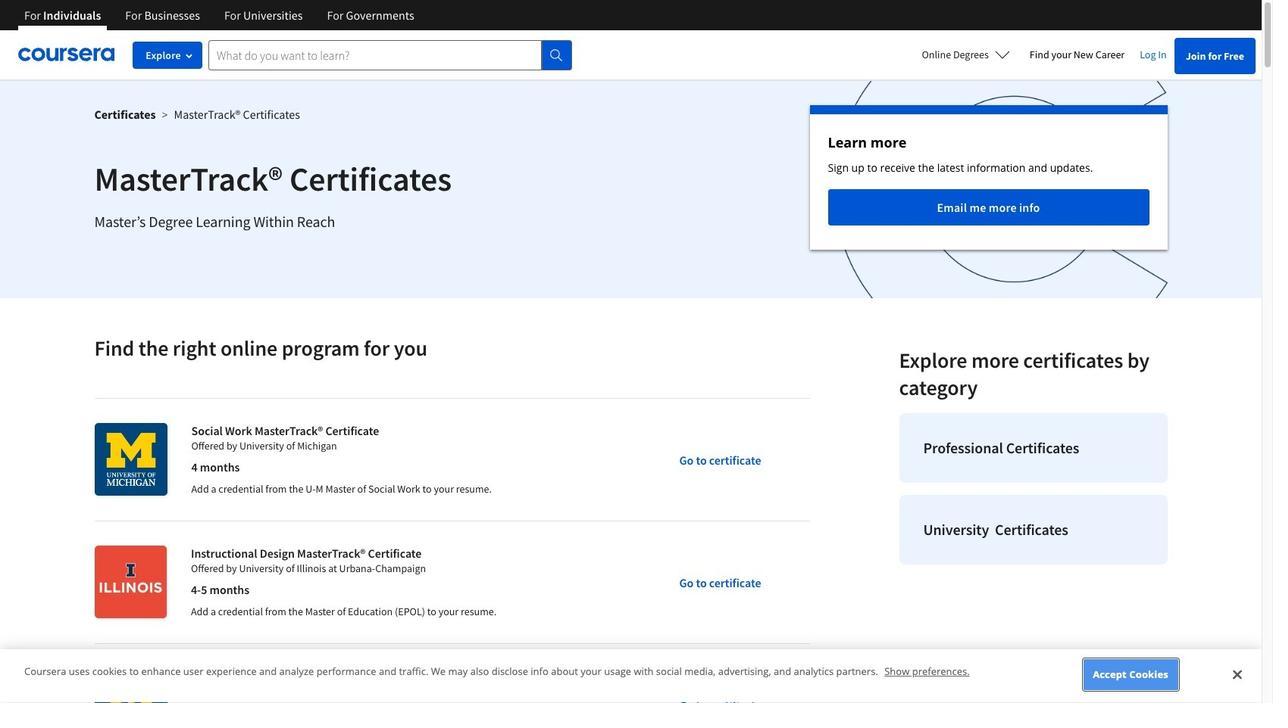 Task type: locate. For each thing, give the bounding box(es) containing it.
status
[[810, 105, 1167, 250]]

None search field
[[208, 40, 572, 70]]

What do you want to learn? text field
[[208, 40, 542, 70]]

banner navigation
[[12, 0, 426, 42]]

list
[[893, 408, 1173, 571]]

coursera image
[[18, 43, 114, 67]]



Task type: vqa. For each thing, say whether or not it's contained in the screenshot.
list
yes



Task type: describe. For each thing, give the bounding box(es) containing it.
privacy alert dialog
[[0, 650, 1262, 704]]

university of michigan image
[[94, 424, 167, 496]]

university of illinois at urbana-champaign image
[[94, 546, 167, 619]]



